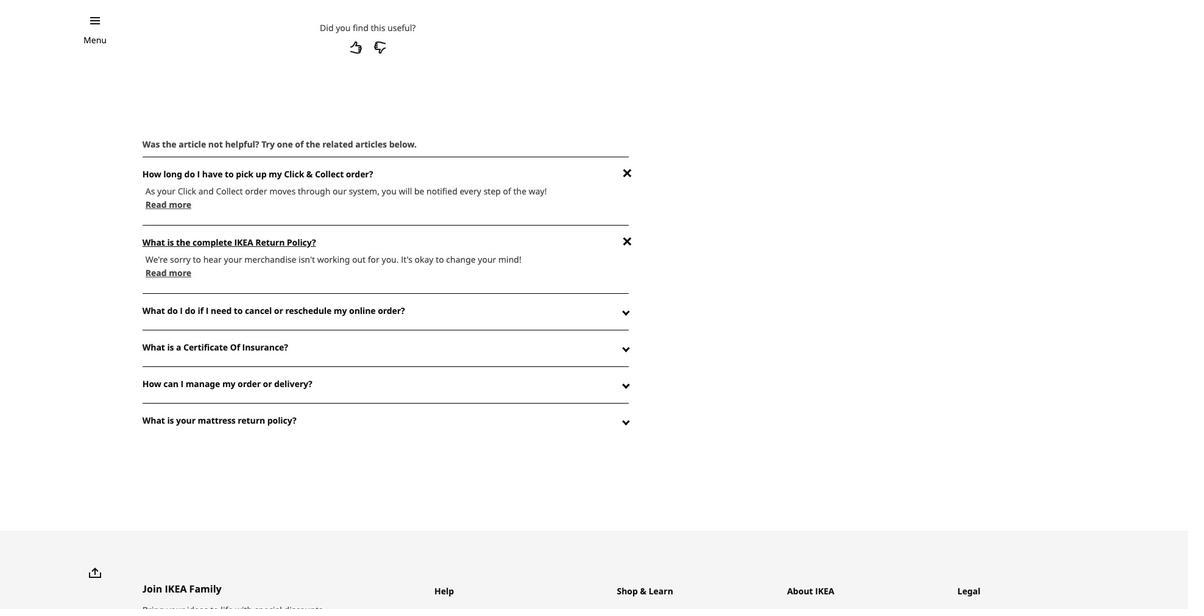 Task type: locate. For each thing, give the bounding box(es) containing it.
articles
[[356, 138, 387, 150]]

if
[[198, 305, 204, 316]]

the inside how long do i have to pick up my click & collect order? as your click and collect order moves through our system, you will be notified every step of the way! read more
[[514, 185, 527, 197]]

what for what is the complete ikea return policy? we're sorry to hear your merchandise isn't working out for you. it's okay to change your mind! read more
[[143, 236, 165, 248]]

to right the "need"
[[234, 305, 243, 316]]

of right one
[[295, 138, 304, 150]]

2 more from the top
[[169, 267, 191, 278]]

to left hear
[[193, 253, 201, 265]]

your inside how long do i have to pick up my click & collect order? as your click and collect order moves through our system, you will be notified every step of the way! read more
[[157, 185, 176, 197]]

order down up
[[245, 185, 267, 197]]

0 vertical spatial read more link
[[143, 199, 191, 210]]

of right step
[[503, 185, 511, 197]]

step
[[484, 185, 501, 197]]

how inside how long do i have to pick up my click & collect order? as your click and collect order moves through our system, you will be notified every step of the way! read more
[[143, 168, 161, 180]]

1 is from the top
[[167, 236, 174, 248]]

1 what from the top
[[143, 236, 165, 248]]

my
[[269, 168, 282, 180], [334, 305, 347, 316], [222, 378, 236, 389]]

not
[[208, 138, 223, 150]]

return
[[238, 414, 265, 426]]

what left a in the left of the page
[[143, 341, 165, 353]]

3 is from the top
[[167, 414, 174, 426]]

0 vertical spatial of
[[295, 138, 304, 150]]

1 vertical spatial is
[[167, 341, 174, 353]]

to inside how long do i have to pick up my click & collect order? as your click and collect order moves through our system, you will be notified every step of the way! read more
[[225, 168, 234, 180]]

order? right online
[[378, 305, 405, 316]]

i inside how long do i have to pick up my click & collect order? as your click and collect order moves through our system, you will be notified every step of the way! read more
[[197, 168, 200, 180]]

order inside how long do i have to pick up my click & collect order? as your click and collect order moves through our system, you will be notified every step of the way! read more
[[245, 185, 267, 197]]

do
[[184, 168, 195, 180], [167, 305, 178, 316], [185, 305, 196, 316]]

the left way!
[[514, 185, 527, 197]]

delivery?
[[274, 378, 313, 389]]

2 how from the top
[[143, 378, 161, 389]]

read down as
[[146, 199, 167, 210]]

0 horizontal spatial my
[[222, 378, 236, 389]]

0 vertical spatial my
[[269, 168, 282, 180]]

what for what is your mattress return policy?
[[143, 414, 165, 426]]

return
[[256, 236, 285, 248]]

collect down pick
[[216, 185, 243, 197]]

every
[[460, 185, 482, 197]]

4 what from the top
[[143, 414, 165, 426]]

1 read more link from the top
[[143, 199, 191, 210]]

my right up
[[269, 168, 282, 180]]

of
[[295, 138, 304, 150], [503, 185, 511, 197]]

more down sorry
[[169, 267, 191, 278]]

useful?
[[388, 22, 416, 33]]

1 vertical spatial how
[[143, 378, 161, 389]]

what is your mattress return policy?
[[143, 414, 297, 426]]

1 horizontal spatial collect
[[315, 168, 344, 180]]

click
[[284, 168, 304, 180], [178, 185, 196, 197]]

my right manage
[[222, 378, 236, 389]]

ikea
[[234, 236, 253, 248], [165, 582, 187, 596]]

pick
[[236, 168, 254, 180]]

0 vertical spatial read
[[146, 199, 167, 210]]

was
[[143, 138, 160, 150]]

1 horizontal spatial of
[[503, 185, 511, 197]]

your left mind!
[[478, 253, 497, 265]]

what left if
[[143, 305, 165, 316]]

collect
[[315, 168, 344, 180], [216, 185, 243, 197]]

find
[[353, 22, 369, 33]]

1 vertical spatial ikea
[[165, 582, 187, 596]]

more down the long
[[169, 199, 191, 210]]

read more link down we're
[[143, 267, 191, 278]]

what
[[143, 236, 165, 248], [143, 305, 165, 316], [143, 341, 165, 353], [143, 414, 165, 426]]

0 vertical spatial order?
[[346, 168, 373, 180]]

read more link for we're sorry to hear your merchandise isn't working out for you. it's okay to change your mind!
[[143, 267, 191, 278]]

you right did
[[336, 22, 351, 33]]

0 vertical spatial order
[[245, 185, 267, 197]]

read more link down as
[[143, 199, 191, 210]]

your right as
[[157, 185, 176, 197]]

is down the can
[[167, 414, 174, 426]]

below.
[[389, 138, 417, 150]]

what down the can
[[143, 414, 165, 426]]

0 horizontal spatial order?
[[346, 168, 373, 180]]

2 vertical spatial is
[[167, 414, 174, 426]]

0 vertical spatial or
[[274, 305, 283, 316]]

click left & on the top left of page
[[284, 168, 304, 180]]

is left a in the left of the page
[[167, 341, 174, 353]]

read down we're
[[146, 267, 167, 278]]

more
[[169, 199, 191, 210], [169, 267, 191, 278]]

the
[[162, 138, 177, 150], [306, 138, 320, 150], [514, 185, 527, 197], [176, 236, 190, 248]]

0 vertical spatial is
[[167, 236, 174, 248]]

what for what do i do if i need to cancel or reschedule my online order?
[[143, 305, 165, 316]]

what do i do if i need to cancel or reschedule my online order?
[[143, 305, 405, 316]]

is inside what is the complete ikea return policy? we're sorry to hear your merchandise isn't working out for you. it's okay to change your mind! read more
[[167, 236, 174, 248]]

or
[[274, 305, 283, 316], [263, 378, 272, 389]]

1 vertical spatial my
[[334, 305, 347, 316]]

or right cancel
[[274, 305, 283, 316]]

you
[[336, 22, 351, 33], [382, 185, 397, 197]]

policy?
[[287, 236, 316, 248]]

try
[[262, 138, 275, 150]]

or left delivery?
[[263, 378, 272, 389]]

how
[[143, 168, 161, 180], [143, 378, 161, 389]]

order? up system, at top
[[346, 168, 373, 180]]

working
[[317, 253, 350, 265]]

to left pick
[[225, 168, 234, 180]]

1 read from the top
[[146, 199, 167, 210]]

i
[[197, 168, 200, 180], [180, 305, 183, 316], [206, 305, 209, 316], [181, 378, 184, 389]]

i right the can
[[181, 378, 184, 389]]

2 what from the top
[[143, 305, 165, 316]]

0 vertical spatial how
[[143, 168, 161, 180]]

read
[[146, 199, 167, 210], [146, 267, 167, 278]]

my left online
[[334, 305, 347, 316]]

you left will
[[382, 185, 397, 197]]

your right hear
[[224, 253, 242, 265]]

merchandise
[[245, 253, 297, 265]]

change
[[446, 253, 476, 265]]

0 horizontal spatial ikea
[[165, 582, 187, 596]]

have
[[202, 168, 223, 180]]

is up sorry
[[167, 236, 174, 248]]

to right okay
[[436, 253, 444, 265]]

more inside what is the complete ikea return policy? we're sorry to hear your merchandise isn't working out for you. it's okay to change your mind! read more
[[169, 267, 191, 278]]

order
[[245, 185, 267, 197], [238, 378, 261, 389]]

ikea right 'join'
[[165, 582, 187, 596]]

how up as
[[143, 168, 161, 180]]

ikea left return
[[234, 236, 253, 248]]

0 horizontal spatial or
[[263, 378, 272, 389]]

what up we're
[[143, 236, 165, 248]]

1 vertical spatial you
[[382, 185, 397, 197]]

order?
[[346, 168, 373, 180], [378, 305, 405, 316]]

1 horizontal spatial ikea
[[234, 236, 253, 248]]

1 horizontal spatial you
[[382, 185, 397, 197]]

0 vertical spatial ikea
[[234, 236, 253, 248]]

policy?
[[267, 414, 297, 426]]

3 what from the top
[[143, 341, 165, 353]]

to
[[225, 168, 234, 180], [193, 253, 201, 265], [436, 253, 444, 265], [234, 305, 243, 316]]

a
[[176, 341, 181, 353]]

collect right & on the top left of page
[[315, 168, 344, 180]]

1 vertical spatial collect
[[216, 185, 243, 197]]

way!
[[529, 185, 547, 197]]

1 vertical spatial read
[[146, 267, 167, 278]]

do inside how long do i have to pick up my click & collect order? as your click and collect order moves through our system, you will be notified every step of the way! read more
[[184, 168, 195, 180]]

menu button
[[84, 34, 107, 47]]

1 vertical spatial of
[[503, 185, 511, 197]]

i left have
[[197, 168, 200, 180]]

1 horizontal spatial click
[[284, 168, 304, 180]]

family
[[189, 582, 222, 596]]

click left and at the left top of the page
[[178, 185, 196, 197]]

0 horizontal spatial you
[[336, 22, 351, 33]]

is
[[167, 236, 174, 248], [167, 341, 174, 353], [167, 414, 174, 426]]

1 vertical spatial click
[[178, 185, 196, 197]]

your
[[157, 185, 176, 197], [224, 253, 242, 265], [478, 253, 497, 265], [176, 414, 196, 426]]

related
[[323, 138, 353, 150]]

2 is from the top
[[167, 341, 174, 353]]

as
[[146, 185, 155, 197]]

1 more from the top
[[169, 199, 191, 210]]

notified
[[427, 185, 458, 197]]

1 horizontal spatial or
[[274, 305, 283, 316]]

2 read from the top
[[146, 267, 167, 278]]

1 how from the top
[[143, 168, 161, 180]]

through
[[298, 185, 331, 197]]

the up sorry
[[176, 236, 190, 248]]

order up return
[[238, 378, 261, 389]]

i left if
[[180, 305, 183, 316]]

moves
[[270, 185, 296, 197]]

1 vertical spatial read more link
[[143, 267, 191, 278]]

2 read more link from the top
[[143, 267, 191, 278]]

1 vertical spatial more
[[169, 267, 191, 278]]

1 horizontal spatial my
[[269, 168, 282, 180]]

read more link
[[143, 199, 191, 210], [143, 267, 191, 278]]

helpful?
[[225, 138, 259, 150]]

we're
[[146, 253, 168, 265]]

what is the complete ikea return policy? we're sorry to hear your merchandise isn't working out for you. it's okay to change your mind! read more
[[143, 236, 522, 278]]

how left the can
[[143, 378, 161, 389]]

0 vertical spatial more
[[169, 199, 191, 210]]

how for how long do i have to pick up my click & collect order? as your click and collect order moves through our system, you will be notified every step of the way! read more
[[143, 168, 161, 180]]

what inside what is the complete ikea return policy? we're sorry to hear your merchandise isn't working out for you. it's okay to change your mind! read more
[[143, 236, 165, 248]]

for
[[368, 253, 380, 265]]

1 horizontal spatial order?
[[378, 305, 405, 316]]

0 horizontal spatial collect
[[216, 185, 243, 197]]

system,
[[349, 185, 380, 197]]



Task type: describe. For each thing, give the bounding box(es) containing it.
read inside what is the complete ikea return policy? we're sorry to hear your merchandise isn't working out for you. it's okay to change your mind! read more
[[146, 267, 167, 278]]

certificate
[[184, 341, 228, 353]]

isn't
[[299, 253, 315, 265]]

need
[[211, 305, 232, 316]]

you.
[[382, 253, 399, 265]]

mind!
[[499, 253, 522, 265]]

hear
[[203, 253, 222, 265]]

more inside how long do i have to pick up my click & collect order? as your click and collect order moves through our system, you will be notified every step of the way! read more
[[169, 199, 191, 210]]

read inside how long do i have to pick up my click & collect order? as your click and collect order moves through our system, you will be notified every step of the way! read more
[[146, 199, 167, 210]]

0 horizontal spatial click
[[178, 185, 196, 197]]

insurance?
[[242, 341, 288, 353]]

complete
[[193, 236, 232, 248]]

0 vertical spatial collect
[[315, 168, 344, 180]]

your left "mattress"
[[176, 414, 196, 426]]

my inside how long do i have to pick up my click & collect order? as your click and collect order moves through our system, you will be notified every step of the way! read more
[[269, 168, 282, 180]]

the inside what is the complete ikea return policy? we're sorry to hear your merchandise isn't working out for you. it's okay to change your mind! read more
[[176, 236, 190, 248]]

sorry
[[170, 253, 191, 265]]

2 horizontal spatial my
[[334, 305, 347, 316]]

is for the
[[167, 236, 174, 248]]

and
[[199, 185, 214, 197]]

manage
[[186, 378, 220, 389]]

join
[[143, 582, 162, 596]]

0 vertical spatial you
[[336, 22, 351, 33]]

ikea inside what is the complete ikea return policy? we're sorry to hear your merchandise isn't working out for you. it's okay to change your mind! read more
[[234, 236, 253, 248]]

menu
[[84, 34, 107, 46]]

did you find this useful?
[[320, 22, 416, 33]]

0 horizontal spatial of
[[295, 138, 304, 150]]

did
[[320, 22, 334, 33]]

the left related in the top of the page
[[306, 138, 320, 150]]

up
[[256, 168, 267, 180]]

it's
[[401, 253, 413, 265]]

will
[[399, 185, 412, 197]]

of
[[230, 341, 240, 353]]

you inside how long do i have to pick up my click & collect order? as your click and collect order moves through our system, you will be notified every step of the way! read more
[[382, 185, 397, 197]]

can
[[164, 378, 179, 389]]

mattress
[[198, 414, 236, 426]]

read more link for as your click and collect order moves through our system, you will be notified every step of the way!
[[143, 199, 191, 210]]

how long do i have to pick up my click & collect order? as your click and collect order moves through our system, you will be notified every step of the way! read more
[[143, 168, 547, 210]]

long
[[164, 168, 182, 180]]

1 vertical spatial order?
[[378, 305, 405, 316]]

article
[[179, 138, 206, 150]]

how for how can i manage my order or delivery?
[[143, 378, 161, 389]]

0 vertical spatial click
[[284, 168, 304, 180]]

join ikea family
[[143, 582, 222, 596]]

order? inside how long do i have to pick up my click & collect order? as your click and collect order moves through our system, you will be notified every step of the way! read more
[[346, 168, 373, 180]]

i right if
[[206, 305, 209, 316]]

this
[[371, 22, 386, 33]]

the right was
[[162, 138, 177, 150]]

1 vertical spatial order
[[238, 378, 261, 389]]

is for a
[[167, 341, 174, 353]]

what for what is a certificate of insurance?
[[143, 341, 165, 353]]

of inside how long do i have to pick up my click & collect order? as your click and collect order moves through our system, you will be notified every step of the way! read more
[[503, 185, 511, 197]]

&
[[307, 168, 313, 180]]

what is a certificate of insurance?
[[143, 341, 288, 353]]

one
[[277, 138, 293, 150]]

our
[[333, 185, 347, 197]]

2 vertical spatial my
[[222, 378, 236, 389]]

okay
[[415, 253, 434, 265]]

be
[[415, 185, 425, 197]]

was the article not helpful? try one of the related articles below.
[[143, 138, 417, 150]]

1 vertical spatial or
[[263, 378, 272, 389]]

how can i manage my order or delivery?
[[143, 378, 313, 389]]

is for your
[[167, 414, 174, 426]]

out
[[352, 253, 366, 265]]

online
[[349, 305, 376, 316]]

reschedule
[[286, 305, 332, 316]]

cancel
[[245, 305, 272, 316]]



Task type: vqa. For each thing, say whether or not it's contained in the screenshot.
cancel
yes



